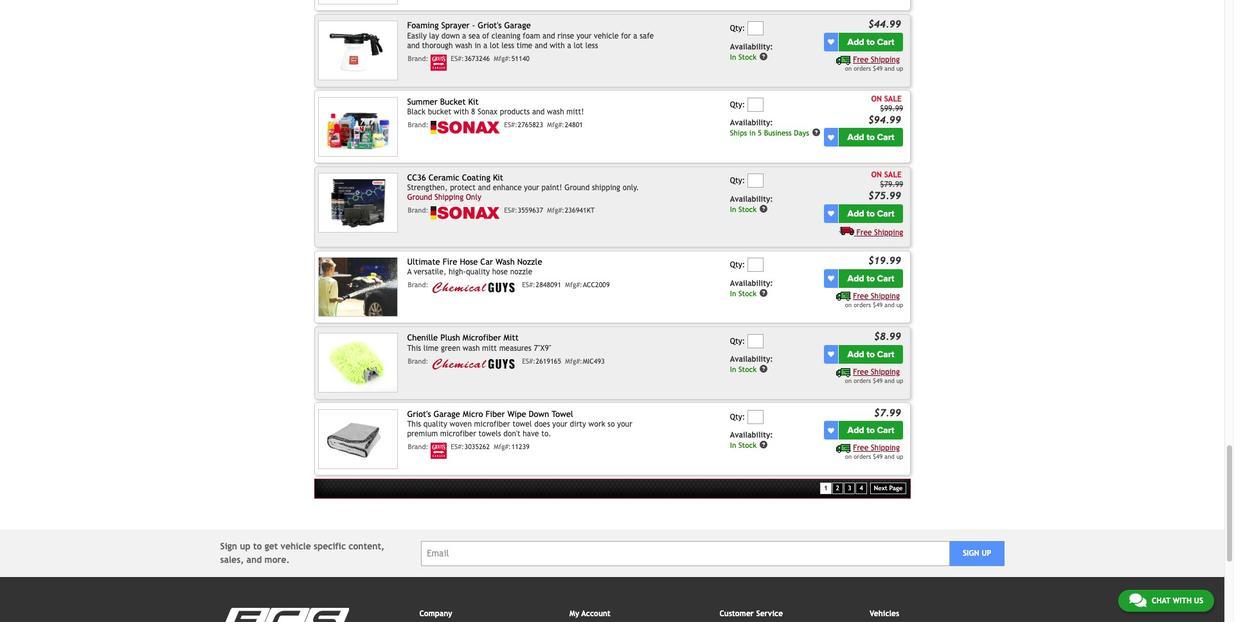 Task type: describe. For each thing, give the bounding box(es) containing it.
a down of
[[484, 41, 488, 50]]

3 add to wish list image from the top
[[828, 275, 835, 282]]

brand: for $7.99
[[408, 443, 429, 451]]

es#: 3559637 mfg#: 236941kt
[[504, 207, 595, 214]]

on for $8.99
[[846, 377, 852, 385]]

cc36
[[407, 173, 426, 183]]

3 add to cart button from the top
[[839, 204, 904, 223]]

content,
[[349, 542, 385, 552]]

company
[[420, 610, 453, 619]]

account
[[582, 610, 611, 619]]

add for $19.99
[[848, 273, 865, 284]]

es#: 2848091 mfg#: acc2009
[[522, 281, 610, 289]]

specific
[[314, 542, 346, 552]]

summer
[[407, 97, 438, 107]]

cart for $8.99
[[878, 349, 895, 360]]

es#: 2765823 mfg#: 24801
[[504, 121, 583, 129]]

griot's inside foaming sprayer - griot's garage easily lay down a sea of cleaning foam and rinse your vehicle for a safe and thorough wash in a lot less time and with a lot less
[[478, 21, 502, 30]]

comments image
[[1130, 593, 1147, 608]]

1 vertical spatial microfiber
[[440, 430, 477, 439]]

cart for $44.99
[[878, 37, 895, 47]]

and down 'easily'
[[407, 41, 420, 50]]

fiber
[[486, 410, 505, 419]]

chat
[[1152, 597, 1171, 606]]

1 vertical spatial free shipping image
[[840, 226, 855, 235]]

nozzle
[[510, 268, 533, 277]]

dirty
[[570, 420, 587, 429]]

es#: 3035262 mfg#: 11239
[[451, 443, 530, 451]]

your inside cc36 ceramic coating kit strengthen, protect and enhance your paint! ground shipping only. ground shipping only
[[524, 184, 540, 193]]

my
[[570, 610, 580, 619]]

shipping for $44.99
[[871, 55, 900, 64]]

my account
[[570, 610, 611, 619]]

es#3559637 - 236941kt - cc36 ceramic coating kit - strengthen, protect and enhance your paint! ground shipping only. - sonax - audi bmw volkswagen mercedes benz mini porsche image
[[319, 173, 398, 233]]

mitt
[[482, 344, 497, 353]]

have
[[523, 430, 539, 439]]

only
[[466, 193, 482, 202]]

fire
[[443, 257, 458, 267]]

on for $75.99
[[872, 170, 882, 179]]

7"x9"
[[534, 344, 552, 353]]

down
[[529, 410, 550, 419]]

sonax - corporate logo image for $75.99
[[431, 207, 500, 220]]

free shipping image for $8.99
[[836, 368, 851, 377]]

in for $8.99
[[730, 365, 737, 374]]

free shipping image for $19.99
[[836, 292, 851, 301]]

es#2619165 - mic493 - chenille plush microfiber mitt - this lime green wash mitt measures 7"x9" - chemical guys - audi bmw volkswagen mercedes benz mini porsche image
[[319, 333, 398, 393]]

stock for $8.99
[[739, 365, 757, 374]]

on for $7.99
[[846, 454, 852, 461]]

free for $7.99
[[854, 444, 869, 453]]

days
[[794, 128, 810, 137]]

chenille
[[407, 333, 438, 343]]

of
[[483, 31, 490, 40]]

to down $19.99
[[867, 273, 875, 284]]

more.
[[265, 555, 290, 566]]

add to cart for $7.99
[[848, 425, 895, 436]]

chat with us link
[[1119, 590, 1215, 612]]

$49 for $44.99
[[873, 65, 883, 72]]

us
[[1195, 597, 1204, 606]]

paint!
[[542, 184, 563, 193]]

shipping
[[592, 184, 621, 193]]

on sale $99.99 $94.99
[[869, 94, 904, 125]]

$7.99
[[875, 407, 902, 419]]

stock for $7.99
[[739, 441, 757, 450]]

qty: for $8.99
[[730, 337, 745, 346]]

orders for $19.99
[[854, 301, 872, 308]]

down
[[442, 31, 460, 40]]

shipping for $19.99
[[871, 292, 900, 301]]

on for $19.99
[[846, 301, 852, 308]]

your down towel
[[553, 420, 568, 429]]

griot's inside griot's garage micro fiber wipe down towel this quality woven microfiber towel does your dirty work so your premium microfiber towels don't have to.
[[407, 410, 431, 419]]

2 add from the top
[[848, 132, 865, 143]]

and left rinse
[[543, 31, 555, 40]]

3035262
[[465, 443, 490, 451]]

up inside sign up to get vehicle specific content, sales, and more.
[[240, 542, 251, 552]]

0 vertical spatial free shipping image
[[836, 56, 851, 65]]

$99.99
[[881, 104, 904, 113]]

in for $7.99
[[730, 441, 737, 450]]

to up "free shipping"
[[867, 208, 875, 219]]

and up $7.99
[[885, 377, 895, 385]]

lime
[[424, 344, 439, 353]]

microfiber
[[463, 333, 501, 343]]

3 add from the top
[[848, 208, 865, 219]]

availability: in stock for $44.99
[[730, 42, 774, 61]]

sale for $94.99
[[885, 94, 902, 103]]

foaming
[[407, 21, 439, 30]]

ecs tuning image
[[220, 609, 349, 623]]

in inside the availability: ships in 5 business days
[[750, 128, 756, 137]]

3 qty: from the top
[[730, 176, 745, 185]]

a left sea
[[462, 31, 467, 40]]

chemical guys - corporate logo image for $8.99
[[431, 357, 518, 372]]

orders for $44.99
[[854, 65, 872, 72]]

24801
[[565, 121, 583, 129]]

on sale $79.99 $75.99
[[869, 170, 904, 201]]

next page
[[875, 485, 903, 492]]

towels
[[479, 430, 501, 439]]

foaming sprayer - griot's garage easily lay down a sea of cleaning foam and rinse your vehicle for a safe and thorough wash in a lot less time and with a lot less
[[407, 21, 654, 50]]

question sign image for $44.99
[[759, 52, 768, 61]]

11239
[[512, 443, 530, 451]]

availability: for $8.99
[[730, 355, 774, 364]]

to down $94.99 at right top
[[867, 132, 875, 143]]

to inside sign up to get vehicle specific content, sales, and more.
[[253, 542, 262, 552]]

free shipping
[[857, 228, 904, 237]]

$44.99
[[869, 18, 902, 30]]

add to cart for $8.99
[[848, 349, 895, 360]]

next
[[875, 485, 888, 492]]

black
[[407, 107, 426, 116]]

customer service
[[720, 610, 783, 619]]

in for $19.99
[[730, 289, 737, 298]]

1 lot from the left
[[490, 41, 500, 50]]

2 link
[[833, 483, 844, 495]]

shipping inside cc36 ceramic coating kit strengthen, protect and enhance your paint! ground shipping only. ground shipping only
[[435, 193, 464, 202]]

vehicle inside sign up to get vehicle specific content, sales, and more.
[[281, 542, 311, 552]]

on for $94.99
[[872, 94, 882, 103]]

chat with us
[[1152, 597, 1204, 606]]

free shipping on orders $49 and up for $44.99
[[846, 55, 904, 72]]

3 availability: from the top
[[730, 195, 774, 204]]

sign up to get vehicle specific content, sales, and more.
[[220, 542, 385, 566]]

this inside chenille plush microfiber mitt this lime green wash mitt measures 7"x9"
[[407, 344, 421, 353]]

hose
[[460, 257, 478, 267]]

3 link
[[845, 483, 856, 495]]

1
[[824, 485, 828, 492]]

3559637
[[518, 207, 544, 214]]

$8.99
[[875, 331, 902, 342]]

2 vertical spatial question sign image
[[759, 441, 768, 450]]

add for $8.99
[[848, 349, 865, 360]]

sea
[[469, 31, 480, 40]]

sonax
[[478, 107, 498, 116]]

orders for $7.99
[[854, 454, 872, 461]]

chenille plush microfiber mitt this lime green wash mitt measures 7"x9"
[[407, 333, 552, 353]]

add to wish list image for $94.99
[[828, 134, 835, 141]]

and up "next page" on the right
[[885, 454, 895, 461]]

woven
[[450, 420, 472, 429]]

griot's garage micro fiber wipe down towel link
[[407, 410, 574, 419]]

wipe
[[508, 410, 526, 419]]

chemical guys - corporate logo image for $19.99
[[431, 281, 518, 295]]

green
[[441, 344, 461, 353]]

add for $7.99
[[848, 425, 865, 436]]

availability: in stock for $8.99
[[730, 355, 774, 374]]

add to cart for $19.99
[[848, 273, 895, 284]]

bucket
[[428, 107, 452, 116]]

kit inside summer bucket kit black bucket with 8 sonax products and wash mitt!
[[469, 97, 479, 107]]

with inside summer bucket kit black bucket with 8 sonax products and wash mitt!
[[454, 107, 469, 116]]

mfg#: for $19.99
[[566, 281, 583, 289]]

2 add to cart from the top
[[848, 132, 895, 143]]

1 link
[[821, 483, 832, 495]]

es#: for $8.99
[[522, 357, 536, 365]]

availability: in stock for $19.99
[[730, 279, 774, 298]]

$75.99
[[869, 190, 902, 201]]

question sign image for $75.99
[[759, 204, 768, 213]]

$49 for $8.99
[[873, 377, 883, 385]]

mfg#: down paint!
[[548, 207, 565, 214]]

shipping for $7.99
[[871, 444, 900, 453]]

cleaning
[[492, 31, 521, 40]]

wash inside foaming sprayer - griot's garage easily lay down a sea of cleaning foam and rinse your vehicle for a safe and thorough wash in a lot less time and with a lot less
[[455, 41, 473, 50]]

sales,
[[220, 555, 244, 566]]

griot's garage micro fiber wipe down towel this quality woven microfiber towel does your dirty work so your premium microfiber towels don't have to.
[[407, 410, 633, 439]]

to.
[[542, 430, 552, 439]]

measures
[[499, 344, 532, 353]]

does
[[535, 420, 550, 429]]

add to wish list image for $8.99
[[828, 351, 835, 358]]

qty: for $7.99
[[730, 413, 745, 422]]

time
[[517, 41, 533, 50]]

ceramic
[[429, 173, 460, 183]]



Task type: locate. For each thing, give the bounding box(es) containing it.
protect
[[450, 184, 476, 193]]

rinse
[[558, 31, 574, 40]]

wash
[[455, 41, 473, 50], [547, 107, 564, 116], [463, 344, 480, 353]]

es#: left the 3673246 at the left
[[451, 54, 464, 62]]

4 stock from the top
[[739, 365, 757, 374]]

$49
[[873, 65, 883, 72], [873, 301, 883, 308], [873, 377, 883, 385], [873, 454, 883, 461]]

2 stock from the top
[[739, 205, 757, 214]]

with inside chat with us link
[[1173, 597, 1192, 606]]

6 brand: from the top
[[408, 443, 429, 451]]

1 on from the top
[[872, 94, 882, 103]]

stock for $19.99
[[739, 289, 757, 298]]

free
[[854, 55, 869, 64], [857, 228, 872, 237], [854, 292, 869, 301], [854, 368, 869, 377], [854, 444, 869, 453]]

griot's
[[478, 21, 502, 30], [407, 410, 431, 419]]

add to cart button up "free shipping"
[[839, 204, 904, 223]]

availability: for $19.99
[[730, 279, 774, 288]]

4 add from the top
[[848, 273, 865, 284]]

cart down $94.99 at right top
[[878, 132, 895, 143]]

1 vertical spatial chemical guys - corporate logo image
[[431, 357, 518, 372]]

sign inside sign up to get vehicle specific content, sales, and more.
[[220, 542, 237, 552]]

4 in from the top
[[730, 365, 737, 374]]

and inside summer bucket kit black bucket with 8 sonax products and wash mitt!
[[532, 107, 545, 116]]

0 horizontal spatial less
[[502, 41, 515, 50]]

4 add to cart button from the top
[[839, 269, 904, 288]]

0 vertical spatial this
[[407, 344, 421, 353]]

cart for $19.99
[[878, 273, 895, 284]]

business
[[764, 128, 792, 137]]

1 horizontal spatial lot
[[574, 41, 583, 50]]

3 add to cart from the top
[[848, 208, 895, 219]]

0 vertical spatial microfiber
[[474, 420, 510, 429]]

lot
[[490, 41, 500, 50], [574, 41, 583, 50]]

1 vertical spatial question sign image
[[759, 204, 768, 213]]

add to cart down $19.99
[[848, 273, 895, 284]]

6 add to cart from the top
[[848, 425, 895, 436]]

6 qty: from the top
[[730, 413, 745, 422]]

0 vertical spatial kit
[[469, 97, 479, 107]]

$94.99
[[869, 114, 902, 125]]

brand: for $19.99
[[408, 281, 429, 289]]

qty:
[[730, 24, 745, 33], [730, 100, 745, 109], [730, 176, 745, 185], [730, 261, 745, 270], [730, 337, 745, 346], [730, 413, 745, 422]]

es#2765823 - 24801 - summer bucket kit - black bucket with 8 sonax products and wash mitt! - sonax - audi bmw volkswagen mercedes benz mini porsche image
[[319, 97, 398, 157]]

free shipping on orders $49 and up up $7.99
[[846, 368, 904, 385]]

availability: for $7.99
[[730, 431, 774, 440]]

2 add to wish list image from the top
[[828, 351, 835, 358]]

mfg#: for $44.99
[[494, 54, 511, 62]]

$49 up $7.99
[[873, 377, 883, 385]]

stock
[[739, 52, 757, 61], [739, 205, 757, 214], [739, 289, 757, 298], [739, 365, 757, 374], [739, 441, 757, 450]]

kit inside cc36 ceramic coating kit strengthen, protect and enhance your paint! ground shipping only. ground shipping only
[[493, 173, 504, 183]]

in for $44.99
[[730, 52, 737, 61]]

add to cart for $44.99
[[848, 37, 895, 47]]

mitt!
[[567, 107, 584, 116]]

add to cart down $94.99 at right top
[[848, 132, 895, 143]]

microfiber down woven
[[440, 430, 477, 439]]

1 horizontal spatial ground
[[565, 184, 590, 193]]

sonax - corporate logo image for $94.99
[[431, 121, 500, 134]]

add to cart button down $8.99
[[839, 345, 904, 364]]

1 vertical spatial griot's - corporate logo image
[[431, 443, 447, 459]]

to down $7.99
[[867, 425, 875, 436]]

0 vertical spatial free shipping image
[[836, 292, 851, 301]]

5 stock from the top
[[739, 441, 757, 450]]

towel
[[552, 410, 574, 419]]

garage inside griot's garage micro fiber wipe down towel this quality woven microfiber towel does your dirty work so your premium microfiber towels don't have to.
[[434, 410, 460, 419]]

your right the so
[[618, 420, 633, 429]]

griot's up of
[[478, 21, 502, 30]]

es#: down products
[[504, 121, 518, 129]]

easily
[[407, 31, 427, 40]]

$49 for $19.99
[[873, 301, 883, 308]]

add to wish list image for $7.99
[[828, 428, 835, 434]]

1 add to cart button from the top
[[839, 33, 904, 51]]

add to cart
[[848, 37, 895, 47], [848, 132, 895, 143], [848, 208, 895, 219], [848, 273, 895, 284], [848, 349, 895, 360], [848, 425, 895, 436]]

griot's - corporate logo image down thorough
[[431, 54, 447, 71]]

on inside on sale $79.99 $75.99
[[872, 170, 882, 179]]

2 less from the left
[[586, 41, 598, 50]]

1 orders from the top
[[854, 65, 872, 72]]

0 horizontal spatial kit
[[469, 97, 479, 107]]

1 vertical spatial in
[[750, 128, 756, 137]]

4 free shipping on orders $49 and up from the top
[[846, 444, 904, 461]]

1 vertical spatial kit
[[493, 173, 504, 183]]

0 vertical spatial ground
[[565, 184, 590, 193]]

3 on from the top
[[846, 377, 852, 385]]

garage up cleaning at the top left of page
[[505, 21, 531, 30]]

0 vertical spatial sonax - corporate logo image
[[431, 121, 500, 134]]

1 vertical spatial add to wish list image
[[828, 210, 835, 217]]

this
[[407, 344, 421, 353], [407, 420, 421, 429]]

1 horizontal spatial vehicle
[[594, 31, 619, 40]]

5 in from the top
[[730, 441, 737, 450]]

sale inside on sale $79.99 $75.99
[[885, 170, 902, 179]]

on up $79.99
[[872, 170, 882, 179]]

1 horizontal spatial with
[[550, 41, 565, 50]]

4 cart from the top
[[878, 273, 895, 284]]

add to cart down $7.99
[[848, 425, 895, 436]]

brand: down 'easily'
[[408, 54, 429, 62]]

mfg#: for $7.99
[[494, 443, 511, 451]]

and down coating
[[478, 184, 491, 193]]

availability: in stock for $7.99
[[730, 431, 774, 450]]

3 $49 from the top
[[873, 377, 883, 385]]

3 orders from the top
[[854, 377, 872, 385]]

don't
[[504, 430, 521, 439]]

$19.99
[[869, 255, 902, 266]]

3 free shipping on orders $49 and up from the top
[[846, 368, 904, 385]]

2 brand: from the top
[[408, 121, 429, 129]]

1 horizontal spatial garage
[[505, 21, 531, 30]]

free for $8.99
[[854, 368, 869, 377]]

on
[[846, 65, 852, 72], [846, 301, 852, 308], [846, 377, 852, 385], [846, 454, 852, 461]]

2 this from the top
[[407, 420, 421, 429]]

2 sale from the top
[[885, 170, 902, 179]]

0 vertical spatial griot's
[[478, 21, 502, 30]]

foaming sprayer - griot's garage link
[[407, 21, 531, 30]]

2 vertical spatial add to wish list image
[[828, 428, 835, 434]]

free shipping on orders $49 and up for $7.99
[[846, 444, 904, 461]]

availability: inside the availability: ships in 5 business days
[[730, 118, 774, 127]]

1 this from the top
[[407, 344, 421, 353]]

brand: down 'strengthen,'
[[408, 207, 429, 214]]

cart for $7.99
[[878, 425, 895, 436]]

3 free shipping image from the top
[[836, 445, 851, 454]]

0 vertical spatial add to wish list image
[[828, 39, 835, 45]]

Email email field
[[421, 541, 950, 567]]

add to wish list image for $75.99
[[828, 210, 835, 217]]

wash inside chenille plush microfiber mitt this lime green wash mitt measures 7"x9"
[[463, 344, 480, 353]]

ultimate
[[407, 257, 440, 267]]

sale for $75.99
[[885, 170, 902, 179]]

in down sea
[[475, 41, 481, 50]]

1 qty: from the top
[[730, 24, 745, 33]]

$49 for $7.99
[[873, 454, 883, 461]]

6 add from the top
[[848, 425, 865, 436]]

1 brand: from the top
[[408, 54, 429, 62]]

1 add to cart from the top
[[848, 37, 895, 47]]

your left paint!
[[524, 184, 540, 193]]

microfiber
[[474, 420, 510, 429], [440, 430, 477, 439]]

mfg#: left mic493
[[566, 357, 583, 365]]

summer bucket kit link
[[407, 97, 479, 107]]

1 availability: in stock from the top
[[730, 42, 774, 61]]

2 question sign image from the top
[[759, 288, 768, 297]]

2 orders from the top
[[854, 301, 872, 308]]

0 vertical spatial quality
[[466, 268, 490, 277]]

wash down the chenille plush microfiber mitt link
[[463, 344, 480, 353]]

$79.99
[[881, 180, 904, 189]]

1 horizontal spatial kit
[[493, 173, 504, 183]]

a
[[407, 268, 412, 277]]

1 availability: from the top
[[730, 42, 774, 51]]

es#2848091 - acc2009 - ultimate fire hose car wash nozzle - a versatile, high-quality hose nozzle - chemical guys - audi bmw volkswagen mercedes benz mini porsche image
[[319, 257, 398, 317]]

versatile,
[[414, 268, 447, 277]]

5 add to cart button from the top
[[839, 345, 904, 364]]

this down chenille on the bottom left
[[407, 344, 421, 353]]

$49 up next
[[873, 454, 883, 461]]

1 vertical spatial sonax - corporate logo image
[[431, 207, 500, 220]]

2 on from the top
[[872, 170, 882, 179]]

up for $7.99
[[897, 454, 904, 461]]

griot's up premium
[[407, 410, 431, 419]]

$49 up on sale $99.99 $94.99
[[873, 65, 883, 72]]

5 brand: from the top
[[408, 357, 429, 365]]

1 question sign image from the top
[[759, 52, 768, 61]]

add to wish list image
[[828, 134, 835, 141], [828, 210, 835, 217], [828, 275, 835, 282]]

chemical guys - corporate logo image down ultimate fire hose car wash nozzle a versatile, high-quality hose nozzle
[[431, 281, 518, 295]]

0 horizontal spatial quality
[[424, 420, 448, 429]]

mfg#: left acc2009
[[566, 281, 583, 289]]

summer bucket kit black bucket with 8 sonax products and wash mitt!
[[407, 97, 584, 116]]

cart down $44.99
[[878, 37, 895, 47]]

1 free shipping on orders $49 and up from the top
[[846, 55, 904, 72]]

$49 up $8.99
[[873, 301, 883, 308]]

free for $44.99
[[854, 55, 869, 64]]

a right for
[[634, 31, 638, 40]]

2
[[837, 485, 840, 492]]

2765823
[[518, 121, 544, 129]]

question sign image for $19.99
[[759, 288, 768, 297]]

micro
[[463, 410, 483, 419]]

0 horizontal spatial lot
[[490, 41, 500, 50]]

None text field
[[748, 21, 764, 36], [748, 98, 764, 112], [748, 410, 764, 424], [748, 21, 764, 36], [748, 98, 764, 112], [748, 410, 764, 424]]

2 $49 from the top
[[873, 301, 883, 308]]

in inside foaming sprayer - griot's garage easily lay down a sea of cleaning foam and rinse your vehicle for a safe and thorough wash in a lot less time and with a lot less
[[475, 41, 481, 50]]

0 vertical spatial add to wish list image
[[828, 134, 835, 141]]

mfg#: down don't
[[494, 443, 511, 451]]

bucket
[[440, 97, 466, 107]]

vehicle left for
[[594, 31, 619, 40]]

brand: down lime
[[408, 357, 429, 365]]

ground down 'strengthen,'
[[407, 193, 432, 202]]

0 vertical spatial question sign image
[[812, 128, 821, 137]]

1 free shipping image from the top
[[836, 292, 851, 301]]

on inside on sale $99.99 $94.99
[[872, 94, 882, 103]]

and
[[543, 31, 555, 40], [407, 41, 420, 50], [535, 41, 548, 50], [885, 65, 895, 72], [532, 107, 545, 116], [478, 184, 491, 193], [885, 301, 895, 308], [885, 377, 895, 385], [885, 454, 895, 461], [247, 555, 262, 566]]

products
[[500, 107, 530, 116]]

4 add to cart from the top
[[848, 273, 895, 284]]

2 cart from the top
[[878, 132, 895, 143]]

3 in from the top
[[730, 289, 737, 298]]

your right rinse
[[577, 31, 592, 40]]

wash
[[496, 257, 515, 267]]

up for $19.99
[[897, 301, 904, 308]]

6 add to cart button from the top
[[839, 421, 904, 440]]

2 qty: from the top
[[730, 100, 745, 109]]

microfiber up the towels
[[474, 420, 510, 429]]

up for $44.99
[[897, 65, 904, 72]]

shipping down protect
[[435, 193, 464, 202]]

1 horizontal spatial in
[[750, 128, 756, 137]]

0 vertical spatial vehicle
[[594, 31, 619, 40]]

1 griot's - corporate logo image from the top
[[431, 54, 447, 71]]

es#3673246 - 51140 - foaming sprayer - griot's garage - easily lay down a sea of cleaning foam and rinse your vehicle for a safe and thorough wash in a lot less time and with a lot less - griot's - audi bmw volkswagen mercedes benz mini porsche image
[[319, 21, 398, 81]]

brand: down black
[[408, 121, 429, 129]]

1 vertical spatial griot's
[[407, 410, 431, 419]]

1 sonax - corporate logo image from the top
[[431, 121, 500, 134]]

1 in from the top
[[730, 52, 737, 61]]

1 vertical spatial ground
[[407, 193, 432, 202]]

sale inside on sale $99.99 $94.99
[[885, 94, 902, 103]]

1 horizontal spatial griot's
[[478, 21, 502, 30]]

chemical guys - corporate logo image down chenille plush microfiber mitt this lime green wash mitt measures 7"x9" on the bottom left of page
[[431, 357, 518, 372]]

sprayer
[[441, 21, 470, 30]]

0 vertical spatial with
[[550, 41, 565, 50]]

2 on from the top
[[846, 301, 852, 308]]

8
[[471, 107, 476, 116]]

sonax - corporate logo image down 8
[[431, 121, 500, 134]]

5 availability: in stock from the top
[[730, 431, 774, 450]]

brand: for $44.99
[[408, 54, 429, 62]]

1 stock from the top
[[739, 52, 757, 61]]

5 cart from the top
[[878, 349, 895, 360]]

2 in from the top
[[730, 205, 737, 214]]

3 brand: from the top
[[408, 207, 429, 214]]

2 vertical spatial free shipping image
[[836, 445, 851, 454]]

kit up enhance
[[493, 173, 504, 183]]

shipping up $19.99
[[875, 228, 904, 237]]

free shipping on orders $49 and up for $19.99
[[846, 292, 904, 308]]

garage inside foaming sprayer - griot's garage easily lay down a sea of cleaning foam and rinse your vehicle for a safe and thorough wash in a lot less time and with a lot less
[[505, 21, 531, 30]]

on for $44.99
[[846, 65, 852, 72]]

es#: for $44.99
[[451, 54, 464, 62]]

acc2009
[[583, 281, 610, 289]]

cart down $75.99
[[878, 208, 895, 219]]

free shipping image for $7.99
[[836, 445, 851, 454]]

on up $99.99
[[872, 94, 882, 103]]

and up the es#: 2765823 mfg#: 24801
[[532, 107, 545, 116]]

quality down the ultimate fire hose car wash nozzle link
[[466, 268, 490, 277]]

customer
[[720, 610, 754, 619]]

0 horizontal spatial vehicle
[[281, 542, 311, 552]]

1 add from the top
[[848, 37, 865, 47]]

and down foam
[[535, 41, 548, 50]]

vehicles
[[870, 610, 900, 619]]

add to cart button down $7.99
[[839, 421, 904, 440]]

4 on from the top
[[846, 454, 852, 461]]

plush
[[441, 333, 460, 343]]

sign inside button
[[963, 550, 980, 559]]

up for $8.99
[[897, 377, 904, 385]]

and up $8.99
[[885, 301, 895, 308]]

vehicle inside foaming sprayer - griot's garage easily lay down a sea of cleaning foam and rinse your vehicle for a safe and thorough wash in a lot less time and with a lot less
[[594, 31, 619, 40]]

question sign image for $94.99
[[812, 128, 821, 137]]

es#:
[[451, 54, 464, 62], [504, 121, 518, 129], [504, 207, 518, 214], [522, 281, 536, 289], [522, 357, 536, 365], [451, 443, 464, 451]]

mfg#: for $8.99
[[566, 357, 583, 365]]

sonax - corporate logo image
[[431, 121, 500, 134], [431, 207, 500, 220]]

to left get
[[253, 542, 262, 552]]

1 vertical spatial vehicle
[[281, 542, 311, 552]]

quality inside ultimate fire hose car wash nozzle a versatile, high-quality hose nozzle
[[466, 268, 490, 277]]

add to cart button for $7.99
[[839, 421, 904, 440]]

garage
[[505, 21, 531, 30], [434, 410, 460, 419]]

mitt
[[504, 333, 519, 343]]

lot up es#: 3673246 mfg#: 51140
[[490, 41, 500, 50]]

quality up premium
[[424, 420, 448, 429]]

add to wish list image for $44.99
[[828, 39, 835, 45]]

sign up
[[963, 550, 992, 559]]

quality inside griot's garage micro fiber wipe down towel this quality woven microfiber towel does your dirty work so your premium microfiber towels don't have to.
[[424, 420, 448, 429]]

and up $99.99
[[885, 65, 895, 72]]

this up premium
[[407, 420, 421, 429]]

availability: for $44.99
[[730, 42, 774, 51]]

1 vertical spatial on
[[872, 170, 882, 179]]

sign for sign up to get vehicle specific content, sales, and more.
[[220, 542, 237, 552]]

2 vertical spatial question sign image
[[759, 365, 768, 374]]

a
[[462, 31, 467, 40], [634, 31, 638, 40], [484, 41, 488, 50], [568, 41, 572, 50]]

question sign image
[[812, 128, 821, 137], [759, 204, 768, 213], [759, 441, 768, 450]]

sign for sign up
[[963, 550, 980, 559]]

cart
[[878, 37, 895, 47], [878, 132, 895, 143], [878, 208, 895, 219], [878, 273, 895, 284], [878, 349, 895, 360], [878, 425, 895, 436]]

ships
[[730, 128, 748, 137]]

qty: for $44.99
[[730, 24, 745, 33]]

kit
[[469, 97, 479, 107], [493, 173, 504, 183]]

service
[[757, 610, 783, 619]]

ground up 236941kt
[[565, 184, 590, 193]]

add to cart button down $44.99
[[839, 33, 904, 51]]

3 cart from the top
[[878, 208, 895, 219]]

foam
[[523, 31, 541, 40]]

mfg#:
[[494, 54, 511, 62], [548, 121, 565, 129], [548, 207, 565, 214], [566, 281, 583, 289], [566, 357, 583, 365], [494, 443, 511, 451]]

1 horizontal spatial sign
[[963, 550, 980, 559]]

this inside griot's garage micro fiber wipe down towel this quality woven microfiber towel does your dirty work so your premium microfiber towels don't have to.
[[407, 420, 421, 429]]

es#: left 3035262
[[451, 443, 464, 451]]

a down rinse
[[568, 41, 572, 50]]

with left 8
[[454, 107, 469, 116]]

2 availability: in stock from the top
[[730, 195, 774, 214]]

1 vertical spatial wash
[[547, 107, 564, 116]]

safe
[[640, 31, 654, 40]]

free shipping image
[[836, 292, 851, 301], [836, 368, 851, 377], [836, 445, 851, 454]]

mfg#: left 51140
[[494, 54, 511, 62]]

cart down $19.99
[[878, 273, 895, 284]]

es#: left 3559637
[[504, 207, 518, 214]]

qty: for $19.99
[[730, 261, 745, 270]]

griot's - corporate logo image
[[431, 54, 447, 71], [431, 443, 447, 459]]

vehicle up more.
[[281, 542, 311, 552]]

2 free shipping on orders $49 and up from the top
[[846, 292, 904, 308]]

0 horizontal spatial garage
[[434, 410, 460, 419]]

1 vertical spatial free shipping image
[[836, 368, 851, 377]]

2619165
[[536, 357, 562, 365]]

2 vertical spatial wash
[[463, 344, 480, 353]]

on
[[872, 94, 882, 103], [872, 170, 882, 179]]

2 chemical guys - corporate logo image from the top
[[431, 357, 518, 372]]

6 cart from the top
[[878, 425, 895, 436]]

0 vertical spatial garage
[[505, 21, 531, 30]]

free for $19.99
[[854, 292, 869, 301]]

1 add to wish list image from the top
[[828, 39, 835, 45]]

so
[[608, 420, 615, 429]]

0 vertical spatial sale
[[885, 94, 902, 103]]

es#: for $19.99
[[522, 281, 536, 289]]

5 add from the top
[[848, 349, 865, 360]]

less
[[502, 41, 515, 50], [586, 41, 598, 50]]

free shipping on orders $49 and up for $8.99
[[846, 368, 904, 385]]

sign
[[220, 542, 237, 552], [963, 550, 980, 559]]

shipping down $7.99
[[871, 444, 900, 453]]

1 horizontal spatial less
[[586, 41, 598, 50]]

griot's - corporate logo image for $7.99
[[431, 443, 447, 459]]

1 sale from the top
[[885, 94, 902, 103]]

4
[[860, 485, 864, 492]]

chemical guys - corporate logo image
[[431, 281, 518, 295], [431, 357, 518, 372]]

1 on from the top
[[846, 65, 852, 72]]

add to cart button
[[839, 33, 904, 51], [839, 128, 904, 147], [839, 204, 904, 223], [839, 269, 904, 288], [839, 345, 904, 364], [839, 421, 904, 440]]

0 horizontal spatial in
[[475, 41, 481, 50]]

1 vertical spatial with
[[454, 107, 469, 116]]

0 vertical spatial in
[[475, 41, 481, 50]]

2 horizontal spatial with
[[1173, 597, 1192, 606]]

free shipping image
[[836, 56, 851, 65], [840, 226, 855, 235]]

with inside foaming sprayer - griot's garage easily lay down a sea of cleaning foam and rinse your vehicle for a safe and thorough wash in a lot less time and with a lot less
[[550, 41, 565, 50]]

griot's - corporate logo image down premium
[[431, 443, 447, 459]]

0 horizontal spatial ground
[[407, 193, 432, 202]]

orders for $8.99
[[854, 377, 872, 385]]

add to cart button for $8.99
[[839, 345, 904, 364]]

1 vertical spatial question sign image
[[759, 288, 768, 297]]

1 vertical spatial garage
[[434, 410, 460, 419]]

0 horizontal spatial with
[[454, 107, 469, 116]]

0 vertical spatial griot's - corporate logo image
[[431, 54, 447, 71]]

griot's - corporate logo image for $44.99
[[431, 54, 447, 71]]

with left us
[[1173, 597, 1192, 606]]

brand: down a
[[408, 281, 429, 289]]

add to cart button down $19.99
[[839, 269, 904, 288]]

to down $44.99
[[867, 37, 875, 47]]

add to cart up "free shipping"
[[848, 208, 895, 219]]

es#: for $7.99
[[451, 443, 464, 451]]

add for $44.99
[[848, 37, 865, 47]]

5
[[758, 128, 762, 137]]

4 $49 from the top
[[873, 454, 883, 461]]

1 less from the left
[[502, 41, 515, 50]]

4 availability: in stock from the top
[[730, 355, 774, 374]]

add to cart button down $94.99 at right top
[[839, 128, 904, 147]]

2848091
[[536, 281, 562, 289]]

1 cart from the top
[[878, 37, 895, 47]]

3 stock from the top
[[739, 289, 757, 298]]

brand: for $8.99
[[408, 357, 429, 365]]

and right sales,
[[247, 555, 262, 566]]

1 $49 from the top
[[873, 65, 883, 72]]

5 add to cart from the top
[[848, 349, 895, 360]]

high-
[[449, 268, 466, 277]]

es#3035262 - 11239 - griot's garage micro fiber wipe down towel - this quality woven microfiber towel does your dirty work so your premium microfiber towels don't have to. - griot's - audi bmw volkswagen mercedes benz mini porsche image
[[319, 410, 398, 469]]

nozzle
[[518, 257, 542, 267]]

and inside cc36 ceramic coating kit strengthen, protect and enhance your paint! ground shipping only. ground shipping only
[[478, 184, 491, 193]]

cc36 ceramic coating kit link
[[407, 173, 504, 183]]

3 add to wish list image from the top
[[828, 428, 835, 434]]

2 lot from the left
[[574, 41, 583, 50]]

garage up woven
[[434, 410, 460, 419]]

2 vertical spatial add to wish list image
[[828, 275, 835, 282]]

kit up 8
[[469, 97, 479, 107]]

5 availability: from the top
[[730, 355, 774, 364]]

4 qty: from the top
[[730, 261, 745, 270]]

1 chemical guys - corporate logo image from the top
[[431, 281, 518, 295]]

shipping down $44.99
[[871, 55, 900, 64]]

and inside sign up to get vehicle specific content, sales, and more.
[[247, 555, 262, 566]]

for
[[621, 31, 631, 40]]

1 vertical spatial sale
[[885, 170, 902, 179]]

1 vertical spatial quality
[[424, 420, 448, 429]]

wash down sea
[[455, 41, 473, 50]]

es#: 2619165 mfg#: mic493
[[522, 357, 605, 365]]

stock for $44.99
[[739, 52, 757, 61]]

1 vertical spatial add to wish list image
[[828, 351, 835, 358]]

add to cart button for $19.99
[[839, 269, 904, 288]]

es#4472546 - rds1g - race day expandable seat - take this collapsible seat with you wherever you go and make everyone wish they didn't have to carry their full chair! - vim tools - audi bmw volkswagen mercedes benz mini porsche image
[[319, 0, 398, 4]]

1 horizontal spatial quality
[[466, 268, 490, 277]]

0 vertical spatial on
[[872, 94, 882, 103]]

to down $8.99
[[867, 349, 875, 360]]

your inside foaming sprayer - griot's garage easily lay down a sea of cleaning foam and rinse your vehicle for a safe and thorough wash in a lot less time and with a lot less
[[577, 31, 592, 40]]

1 vertical spatial this
[[407, 420, 421, 429]]

2 free shipping image from the top
[[836, 368, 851, 377]]

wash inside summer bucket kit black bucket with 8 sonax products and wash mitt!
[[547, 107, 564, 116]]

2 griot's - corporate logo image from the top
[[431, 443, 447, 459]]

4 brand: from the top
[[408, 281, 429, 289]]

0 vertical spatial chemical guys - corporate logo image
[[431, 281, 518, 295]]

free shipping on orders $49 and up down $44.99
[[846, 55, 904, 72]]

0 vertical spatial wash
[[455, 41, 473, 50]]

2 add to cart button from the top
[[839, 128, 904, 147]]

1 add to wish list image from the top
[[828, 134, 835, 141]]

2 sonax - corporate logo image from the top
[[431, 207, 500, 220]]

ultimate fire hose car wash nozzle link
[[407, 257, 542, 267]]

question sign image for $8.99
[[759, 365, 768, 374]]

cc36 ceramic coating kit strengthen, protect and enhance your paint! ground shipping only. ground shipping only
[[407, 173, 639, 202]]

chenille plush microfiber mitt link
[[407, 333, 519, 343]]

up inside button
[[982, 550, 992, 559]]

3
[[848, 485, 852, 492]]

in left 5
[[750, 128, 756, 137]]

ultimate fire hose car wash nozzle a versatile, high-quality hose nozzle
[[407, 257, 542, 277]]

add to cart button for $44.99
[[839, 33, 904, 51]]

free shipping on orders $49 and up up $8.99
[[846, 292, 904, 308]]

cart down $8.99
[[878, 349, 895, 360]]

2 vertical spatial with
[[1173, 597, 1192, 606]]

thorough
[[422, 41, 453, 50]]

0 horizontal spatial griot's
[[407, 410, 431, 419]]

in
[[475, 41, 481, 50], [750, 128, 756, 137]]

sale up $79.99
[[885, 170, 902, 179]]

with down rinse
[[550, 41, 565, 50]]

mfg#: left 24801
[[548, 121, 565, 129]]

5 qty: from the top
[[730, 337, 745, 346]]

vehicle
[[594, 31, 619, 40], [281, 542, 311, 552]]

2 availability: from the top
[[730, 118, 774, 127]]

0 horizontal spatial sign
[[220, 542, 237, 552]]

question sign image
[[759, 52, 768, 61], [759, 288, 768, 297], [759, 365, 768, 374]]

0 vertical spatial question sign image
[[759, 52, 768, 61]]

es#: down measures
[[522, 357, 536, 365]]

add to wish list image
[[828, 39, 835, 45], [828, 351, 835, 358], [828, 428, 835, 434]]

sonax - corporate logo image down only
[[431, 207, 500, 220]]

2 add to wish list image from the top
[[828, 210, 835, 217]]

es#: down nozzle
[[522, 281, 536, 289]]

3 availability: in stock from the top
[[730, 279, 774, 298]]

None text field
[[748, 174, 764, 188], [748, 258, 764, 272], [748, 334, 764, 348], [748, 174, 764, 188], [748, 258, 764, 272], [748, 334, 764, 348]]

shipping for $8.99
[[871, 368, 900, 377]]

3 question sign image from the top
[[759, 365, 768, 374]]

brand: down premium
[[408, 443, 429, 451]]

6 availability: from the top
[[730, 431, 774, 440]]

4 availability: from the top
[[730, 279, 774, 288]]



Task type: vqa. For each thing, say whether or not it's contained in the screenshot.
"less"
yes



